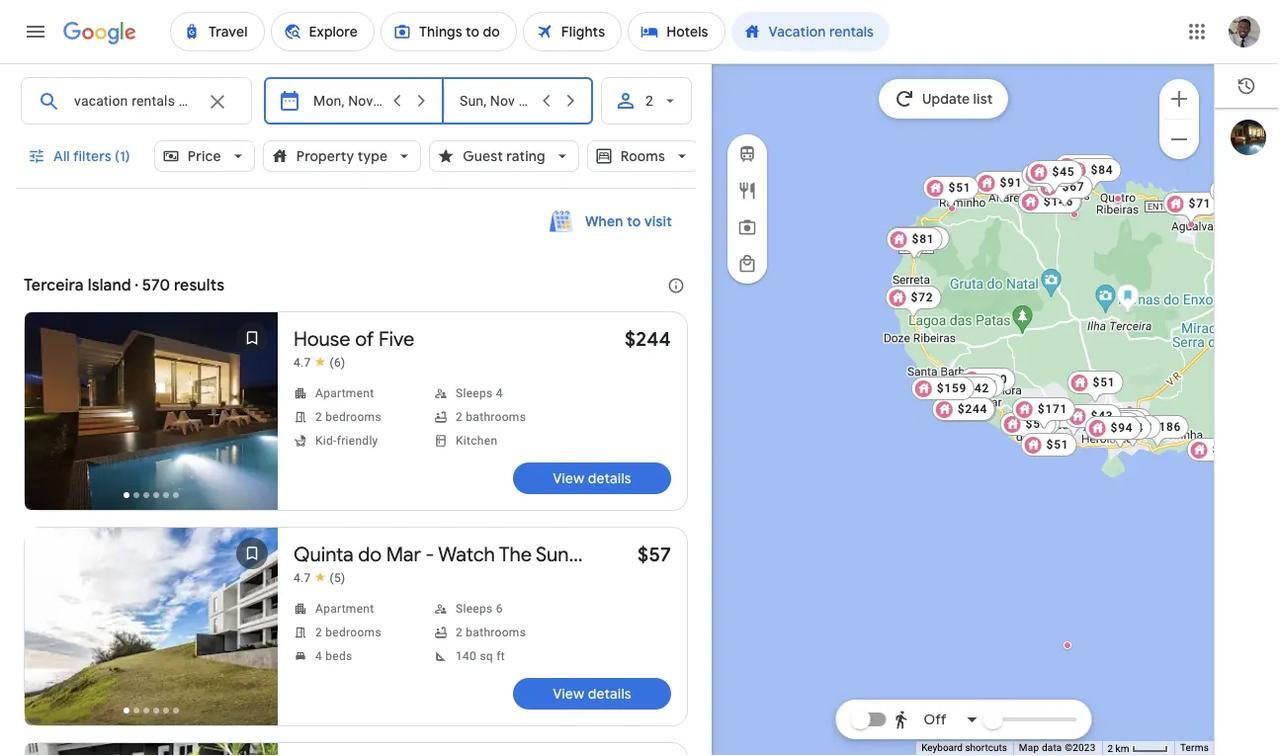 Task type: describe. For each thing, give the bounding box(es) containing it.
back image
[[27, 392, 74, 439]]

$159
[[937, 382, 967, 395]]

all filters (1)
[[53, 147, 130, 165]]

$304 link
[[1019, 190, 1082, 214]]

$67
[[1062, 180, 1084, 194]]

$243
[[958, 402, 988, 416]]

$86
[[1121, 413, 1144, 427]]

$304
[[1044, 195, 1074, 209]]

terms link
[[1180, 743, 1209, 753]]

keyboard
[[922, 743, 963, 753]]

next image for $244
[[228, 392, 276, 439]]

$186 link
[[1125, 415, 1189, 449]]

terceira island · 570 results
[[24, 276, 225, 296]]

$91 for topmost $91 link
[[1000, 176, 1022, 190]]

$39
[[962, 384, 985, 397]]

keyboard shortcuts button
[[922, 742, 1007, 755]]

$58 link
[[1104, 415, 1161, 449]]

all filters (1) button
[[16, 132, 146, 180]]

$81
[[912, 232, 934, 246]]

terceira
[[24, 276, 84, 296]]

4.7 for $57
[[294, 571, 311, 585]]

price
[[188, 147, 221, 165]]

view details button for $57
[[513, 678, 671, 710]]

update
[[922, 90, 970, 108]]

casa do moledo - outeiro - cookies al rral nº802 modern chalet very private image
[[1070, 211, 1078, 218]]

3 photo 1 image from the top
[[25, 743, 278, 755]]

island · 570
[[87, 276, 170, 296]]

details for $57
[[588, 685, 632, 703]]

$45
[[1052, 165, 1075, 179]]

4.7 out of 5 stars from 5 reviews image
[[294, 570, 346, 586]]

$171 link
[[1012, 397, 1075, 431]]

zoom in map image
[[1168, 87, 1191, 110]]

$76 link
[[1021, 163, 1078, 197]]

when to visit
[[585, 213, 672, 230]]

shortcuts
[[965, 743, 1007, 753]]

2 for 2 km
[[1108, 743, 1113, 754]]

$186
[[1151, 420, 1181, 434]]

to
[[627, 213, 641, 230]]

view for $57
[[553, 685, 585, 703]]

view for $244
[[553, 470, 585, 487]]

$72 link
[[885, 286, 941, 319]]

$43
[[1091, 409, 1113, 423]]

km
[[1116, 743, 1129, 754]]

$45 link
[[1026, 160, 1083, 194]]

4.7 out of 5 stars from 6 reviews image
[[294, 355, 346, 371]]

$71 link
[[1163, 192, 1219, 225]]

view details link for $57
[[513, 678, 671, 710]]

$244 link for $80 link
[[932, 397, 995, 421]]

clear image
[[206, 90, 229, 114]]

guest rating
[[463, 147, 545, 165]]

rating
[[506, 147, 545, 165]]

$80
[[1116, 415, 1139, 429]]

$144
[[1113, 421, 1144, 435]]

$244 link for view details link corresponding to $244
[[625, 327, 671, 352]]

save house of five to collection image
[[228, 314, 276, 362]]

$80 link
[[1091, 410, 1147, 444]]

photo 1 image for $57
[[25, 528, 278, 726]]

$146
[[1043, 195, 1073, 209]]

rooms button
[[587, 132, 699, 180]]

list
[[973, 90, 993, 108]]

view details for $244
[[553, 470, 632, 487]]

visit
[[644, 213, 672, 230]]

map data ©2023
[[1019, 743, 1096, 753]]

$81 link
[[886, 227, 942, 261]]

view details link for $244
[[513, 463, 671, 494]]

1 vertical spatial $142 link
[[934, 377, 997, 410]]

(6)
[[330, 356, 346, 370]]

$127
[[1113, 421, 1144, 435]]

view details for $57
[[553, 685, 632, 703]]

©2023
[[1065, 743, 1096, 753]]

property
[[296, 147, 354, 165]]

0 horizontal spatial $244
[[625, 327, 671, 352]]

1 vertical spatial $142
[[959, 382, 989, 395]]

$114 link
[[1041, 404, 1105, 438]]

map region
[[577, 0, 1278, 755]]

$60
[[985, 373, 1007, 387]]

$42 link
[[936, 379, 993, 412]]

2 button
[[601, 77, 692, 125]]

recently viewed image
[[1237, 76, 1257, 96]]

results
[[174, 276, 225, 296]]

$91 for $91 link to the bottom
[[1212, 443, 1235, 457]]



Task type: locate. For each thing, give the bounding box(es) containing it.
1 vertical spatial view details link
[[513, 678, 671, 710]]

Check-out text field
[[460, 78, 534, 124]]

terms
[[1180, 743, 1209, 753]]

$72
[[911, 291, 933, 305]]

$146 link
[[1018, 190, 1081, 214]]

$84
[[1091, 163, 1113, 177]]

guest rating button
[[429, 132, 579, 180]]

quinta rico - house ii image
[[1114, 195, 1122, 203]]

1 view details from the top
[[553, 470, 632, 487]]

1 view from the top
[[553, 470, 585, 487]]

data
[[1042, 743, 1062, 753]]

filters
[[73, 147, 111, 165]]

1 vertical spatial next image
[[228, 607, 276, 654]]

casa do outeiro - al, $58 image
[[1213, 184, 1269, 218]]

$114
[[1067, 409, 1097, 423]]

$60 link
[[959, 368, 1015, 401]]

0 vertical spatial $91 link
[[974, 171, 1030, 205]]

save angra bed & breakfast to collection image
[[228, 745, 276, 755]]

type
[[358, 147, 388, 165]]

$112 link
[[886, 226, 950, 260]]

$58
[[1130, 420, 1153, 434]]

details
[[588, 470, 632, 487], [588, 685, 632, 703]]

$94
[[1110, 421, 1133, 435]]

0 vertical spatial 4.7
[[294, 356, 311, 370]]

casa do chafariz image
[[948, 205, 956, 213]]

$244 link
[[625, 327, 671, 352], [932, 397, 995, 421]]

1 horizontal spatial 2
[[1108, 743, 1113, 754]]

2 up rooms popup button
[[646, 93, 654, 109]]

learn more about these results image
[[653, 262, 700, 309]]

4.7 left (6)
[[294, 356, 311, 370]]

0 vertical spatial view
[[553, 470, 585, 487]]

$67 link
[[1036, 175, 1092, 209]]

2 view details from the top
[[553, 685, 632, 703]]

$39 link
[[936, 379, 993, 412]]

next image
[[228, 392, 276, 439], [228, 607, 276, 654]]

2 km
[[1108, 743, 1132, 754]]

$244 inside $244 link
[[957, 402, 987, 416]]

1 horizontal spatial $244
[[957, 402, 987, 416]]

all
[[53, 147, 70, 165]]

view details link
[[513, 463, 671, 494], [513, 678, 671, 710]]

rooms
[[621, 147, 665, 165]]

1 horizontal spatial $91
[[1212, 443, 1235, 457]]

$91 left $45 link
[[1000, 176, 1022, 190]]

1 details from the top
[[588, 470, 632, 487]]

$142
[[1080, 159, 1110, 173], [959, 382, 989, 395]]

1 vertical spatial $91 link
[[1186, 438, 1243, 462]]

keyboard shortcuts
[[922, 743, 1007, 753]]

$42
[[962, 384, 985, 397]]

1 photos list from the top
[[25, 312, 278, 530]]

1 horizontal spatial $91 link
[[1186, 438, 1243, 462]]

$76
[[1047, 168, 1070, 182]]

photos list
[[25, 312, 278, 530], [25, 528, 278, 745], [25, 743, 278, 755]]

3 photos list from the top
[[25, 743, 278, 755]]

photo 1 image
[[25, 312, 278, 510], [25, 528, 278, 726], [25, 743, 278, 755]]

2 inside button
[[1108, 743, 1113, 754]]

2 left km
[[1108, 743, 1113, 754]]

next image down save quinta do mar - watch the sun rise over the ocean to collection icon
[[228, 607, 276, 654]]

2 details from the top
[[588, 685, 632, 703]]

1 horizontal spatial $142 link
[[1054, 154, 1118, 188]]

guest
[[463, 147, 503, 165]]

$91
[[1000, 176, 1022, 190], [1212, 443, 1235, 457]]

next image for $57
[[228, 607, 276, 654]]

Search for places, hotels and more text field
[[73, 78, 194, 124]]

(1)
[[115, 147, 130, 165]]

2 view details button from the top
[[513, 678, 671, 710]]

$128 link
[[932, 397, 995, 421], [933, 398, 996, 422]]

2
[[646, 93, 654, 109], [1108, 743, 1113, 754]]

2 view details link from the top
[[513, 678, 671, 710]]

2 next image from the top
[[228, 607, 276, 654]]

1 view details button from the top
[[513, 463, 671, 494]]

save quinta do mar - watch the sun rise over the ocean to collection image
[[228, 530, 276, 577]]

1 vertical spatial view details button
[[513, 678, 671, 710]]

2 inside popup button
[[646, 93, 654, 109]]

2 photos list from the top
[[25, 528, 278, 745]]

0 vertical spatial view details link
[[513, 463, 671, 494]]

photo 1 image for $244
[[25, 312, 278, 510]]

0 vertical spatial next image
[[228, 392, 276, 439]]

2 view from the top
[[553, 685, 585, 703]]

sawmill azores image
[[1187, 220, 1195, 228]]

2 4.7 from the top
[[294, 571, 311, 585]]

0 vertical spatial $91
[[1000, 176, 1022, 190]]

1 view details link from the top
[[513, 463, 671, 494]]

next image down save house of five to collection icon
[[228, 392, 276, 439]]

0 vertical spatial photo 1 image
[[25, 312, 278, 510]]

0 vertical spatial 2
[[646, 93, 654, 109]]

0 horizontal spatial $142
[[959, 382, 989, 395]]

1 photo 1 image from the top
[[25, 312, 278, 510]]

0 horizontal spatial $91 link
[[974, 171, 1030, 205]]

Check-in text field
[[313, 78, 384, 124]]

1 horizontal spatial $142
[[1080, 159, 1110, 173]]

$159 link
[[911, 377, 975, 400]]

$57
[[974, 379, 997, 392], [962, 384, 985, 397], [1025, 417, 1048, 431], [638, 543, 671, 567]]

view
[[553, 470, 585, 487], [553, 685, 585, 703]]

1 4.7 from the top
[[294, 356, 311, 370]]

filters form
[[16, 63, 699, 200]]

property type
[[296, 147, 388, 165]]

1 vertical spatial $244
[[957, 402, 987, 416]]

details for $244
[[588, 470, 632, 487]]

$244
[[625, 327, 671, 352], [957, 402, 987, 416]]

$51
[[948, 181, 971, 195], [1093, 376, 1115, 390], [1029, 416, 1052, 430], [1110, 417, 1133, 431], [1046, 438, 1069, 452]]

$243 link
[[933, 397, 996, 421]]

0 vertical spatial $142 link
[[1054, 154, 1118, 188]]

2 vertical spatial photo 1 image
[[25, 743, 278, 755]]

$144 link
[[1088, 416, 1152, 450]]

zoom out map image
[[1168, 127, 1191, 151]]

photos list for $244
[[25, 312, 278, 530]]

0 vertical spatial view details
[[553, 470, 632, 487]]

$84 link
[[1065, 158, 1121, 192]]

off
[[924, 711, 947, 729]]

1 vertical spatial view
[[553, 685, 585, 703]]

$43 link
[[1065, 404, 1121, 438]]

when to visit button
[[538, 203, 684, 240]]

0 vertical spatial $244
[[625, 327, 671, 352]]

$128
[[957, 402, 987, 416], [958, 403, 988, 417]]

view details button for $244
[[513, 463, 671, 494]]

0 horizontal spatial $91
[[1000, 176, 1022, 190]]

0 vertical spatial $142
[[1080, 159, 1110, 173]]

when
[[585, 213, 624, 230]]

0 vertical spatial view details button
[[513, 463, 671, 494]]

2 photo 1 image from the top
[[25, 528, 278, 726]]

2 km button
[[1102, 741, 1174, 755]]

0 horizontal spatial 2
[[646, 93, 654, 109]]

property type button
[[263, 132, 421, 180]]

0 vertical spatial $244 link
[[625, 327, 671, 352]]

4.7 inside image
[[294, 356, 311, 370]]

$91 link right casa do chafariz image
[[974, 171, 1030, 205]]

apartment with garden view image
[[959, 405, 967, 413]]

$91 link
[[974, 171, 1030, 205], [1186, 438, 1243, 462]]

(5)
[[330, 571, 346, 585]]

map
[[1019, 743, 1039, 753]]

0 horizontal spatial $142 link
[[934, 377, 997, 410]]

quinta rico image
[[1114, 195, 1122, 203]]

view details
[[553, 470, 632, 487], [553, 685, 632, 703]]

1 vertical spatial photo 1 image
[[25, 528, 278, 726]]

1 vertical spatial $91
[[1212, 443, 1235, 457]]

photos list for $57
[[25, 528, 278, 745]]

1 vertical spatial $244 link
[[932, 397, 995, 421]]

$171
[[1037, 402, 1067, 416]]

$86 link
[[1095, 408, 1152, 442]]

$94 link
[[1085, 416, 1141, 440]]

back image
[[27, 607, 74, 654]]

1 horizontal spatial $244 link
[[932, 397, 995, 421]]

$127 link
[[1088, 416, 1152, 450]]

update list
[[922, 90, 993, 108]]

main menu image
[[24, 20, 47, 44]]

4.7 left (5)
[[294, 571, 311, 585]]

2 for 2
[[646, 93, 654, 109]]

$71
[[1188, 197, 1211, 211]]

off button
[[888, 696, 985, 743]]

1 vertical spatial view details
[[553, 685, 632, 703]]

4.7
[[294, 356, 311, 370], [294, 571, 311, 585]]

0 vertical spatial details
[[588, 470, 632, 487]]

1 vertical spatial 2
[[1108, 743, 1113, 754]]

algar do carvão image
[[1116, 284, 1139, 315]]

4.7 inside image
[[294, 571, 311, 585]]

recently viewed element
[[1215, 64, 1278, 108]]

$57 link
[[948, 374, 1004, 407], [936, 379, 993, 412], [1000, 412, 1056, 446], [638, 543, 671, 567]]

update list button
[[879, 79, 1009, 119]]

casa h'a vista image
[[1063, 642, 1071, 650]]

0 horizontal spatial $244 link
[[625, 327, 671, 352]]

1 vertical spatial details
[[588, 685, 632, 703]]

4.7 for $244
[[294, 356, 311, 370]]

quinta da nasce água image
[[1126, 405, 1133, 413]]

1 next image from the top
[[228, 392, 276, 439]]

$91 link right $58 link
[[1186, 438, 1243, 462]]

1 vertical spatial 4.7
[[294, 571, 311, 585]]

price button
[[154, 132, 255, 180]]

$112
[[912, 231, 942, 245]]

$91 right $186 link
[[1212, 443, 1235, 457]]



Task type: vqa. For each thing, say whether or not it's contained in the screenshot.
$304 link
yes



